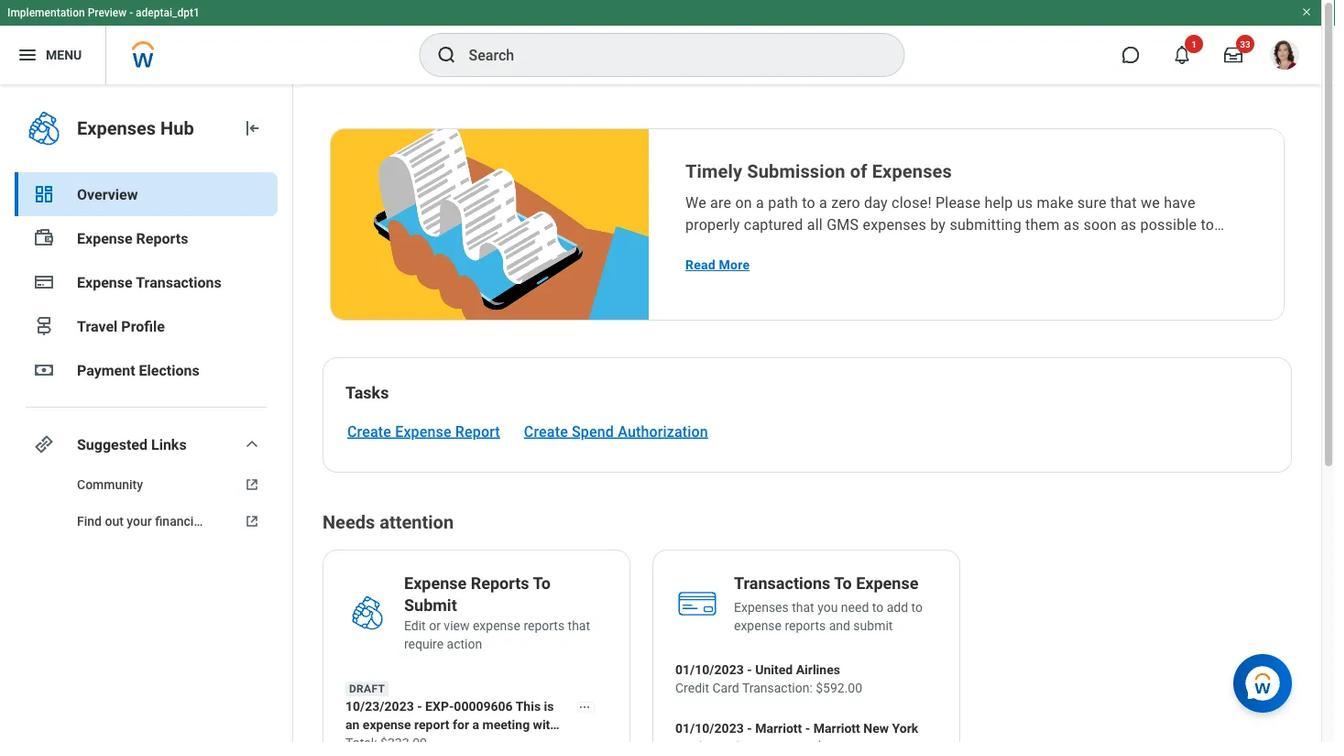 Task type: describe. For each thing, give the bounding box(es) containing it.
chevron down small image
[[241, 434, 263, 456]]

day
[[865, 194, 888, 211]]

edit or view expense reports that require action element
[[404, 617, 608, 654]]

find out your financial well-being link
[[15, 503, 278, 540]]

are
[[711, 194, 732, 211]]

being
[[234, 514, 266, 529]]

or
[[429, 618, 441, 634]]

expense transactions link
[[15, 260, 278, 304]]

elections
[[139, 362, 200, 379]]

expenses hub
[[77, 117, 194, 139]]

for inside 10/23/2023 - exp-00009606 this is an expense report for a meeting with drury laurent on 10/23/23
[[453, 717, 470, 733]]

expense inside transactions to expense expenses that you need to add to expense reports and submit
[[734, 618, 782, 634]]

create spend authorization
[[524, 423, 709, 441]]

expenses hub element
[[77, 116, 226, 141]]

find
[[77, 514, 102, 529]]

close environment banner image
[[1302, 6, 1313, 17]]

reports inside transactions to expense expenses that you need to add to expense reports and submit
[[785, 618, 826, 634]]

on inside 10/23/2023 - exp-00009606 this is an expense report for a meeting with drury laurent on 10/23/23
[[428, 736, 442, 743]]

financial
[[155, 514, 204, 529]]

an
[[346, 717, 360, 733]]

suggested links
[[77, 436, 187, 453]]

exp-
[[426, 699, 454, 714]]

make
[[1037, 194, 1074, 211]]

soon
[[1084, 216, 1117, 233]]

1 button
[[1163, 35, 1204, 75]]

meeting
[[483, 717, 530, 733]]

overview link
[[15, 172, 278, 216]]

expense reports to submit element
[[404, 573, 608, 621]]

draft
[[349, 683, 385, 696]]

transactions to expense element
[[734, 573, 919, 599]]

action
[[447, 637, 482, 652]]

captured
[[744, 216, 804, 233]]

expense reports to submit edit or view expense reports that require action
[[404, 574, 591, 652]]

hub
[[161, 117, 194, 139]]

task pay image
[[33, 227, 55, 249]]

preview
[[88, 6, 127, 19]]

reports inside expense reports to submit edit or view expense reports that require action
[[524, 618, 565, 634]]

33
[[1241, 39, 1251, 50]]

expense for expense reports
[[77, 230, 133, 247]]

adeptai_dpt1
[[136, 6, 200, 19]]

need
[[842, 600, 869, 615]]

read more button
[[678, 247, 758, 283]]

properly
[[686, 216, 740, 233]]

expense reports link
[[15, 216, 278, 260]]

travel
[[77, 318, 118, 335]]

1 as from the left
[[1064, 216, 1080, 233]]

york
[[893, 721, 919, 736]]

expense for 00009606
[[363, 717, 411, 733]]

33 button
[[1214, 35, 1255, 75]]

notifications large image
[[1174, 46, 1192, 64]]

travel profile
[[77, 318, 165, 335]]

reports for expense reports to submit edit or view expense reports that require action
[[471, 574, 530, 594]]

is
[[544, 699, 554, 714]]

tasks
[[346, 384, 389, 403]]

related actions image
[[579, 701, 591, 714]]

profile logan mcneil image
[[1271, 40, 1300, 73]]

we
[[686, 194, 707, 211]]

marriott
[[814, 721, 861, 736]]

submit
[[404, 596, 457, 616]]

2 horizontal spatial a
[[820, 194, 828, 211]]

create expense report link
[[346, 421, 502, 443]]

that inside we are on a path to a zero day close! please help us make sure that we have properly captured all gms expenses by submitting them as soon as possible to ensure proper processing for the quarter. read more
[[1111, 194, 1138, 211]]

help
[[985, 194, 1014, 211]]

of
[[851, 160, 868, 182]]

ext link image
[[241, 476, 263, 494]]

transactions inside transactions to expense expenses that you need to add to expense reports and submit
[[734, 574, 831, 594]]

to right possible
[[1202, 216, 1215, 233]]

submitting
[[950, 216, 1022, 233]]

please
[[936, 194, 981, 211]]

a inside 10/23/2023 - exp-00009606 this is an expense report for a meeting with drury laurent on 10/23/23
[[473, 717, 480, 733]]

this
[[516, 699, 541, 714]]

community link
[[15, 467, 278, 503]]

view
[[444, 618, 470, 634]]

create for create spend authorization
[[524, 423, 568, 441]]

we
[[1141, 194, 1161, 211]]

01/10/2023 - marriott - marriott new york
[[676, 721, 919, 736]]

dollar image
[[33, 359, 55, 381]]

with
[[533, 717, 558, 733]]

to inside transactions to expense expenses that you need to add to expense reports and submit
[[835, 574, 852, 594]]

implementation preview -   adeptai_dpt1
[[7, 6, 200, 19]]

all
[[808, 216, 823, 233]]

more
[[719, 257, 750, 273]]

create spend authorization link
[[522, 421, 710, 443]]

spend
[[572, 423, 614, 441]]

menu banner
[[0, 0, 1322, 84]]

search image
[[436, 44, 458, 66]]

your
[[127, 514, 152, 529]]

01/10/2023 - united airlines credit card transaction: $592.00
[[676, 662, 863, 696]]

10/23/2023
[[346, 699, 414, 714]]

united
[[756, 662, 793, 678]]

profile
[[121, 318, 165, 335]]

card
[[713, 681, 740, 696]]

inbox large image
[[1225, 46, 1243, 64]]

01/10/2023 - for 01/10/2023 - marriott - marriott new york
[[676, 721, 752, 736]]

you
[[818, 600, 838, 615]]

to up all
[[802, 194, 816, 211]]

report
[[456, 423, 500, 441]]

gms
[[827, 216, 859, 233]]

expense for expense transactions
[[77, 274, 133, 291]]

link image
[[33, 434, 55, 456]]

expense left the report
[[395, 423, 452, 441]]

find out your financial well-being
[[77, 514, 266, 529]]

submission
[[747, 160, 846, 182]]

overview
[[77, 186, 138, 203]]

community
[[77, 477, 143, 492]]

drury
[[346, 736, 377, 743]]

that inside transactions to expense expenses that you need to add to expense reports and submit
[[792, 600, 815, 615]]

implementation
[[7, 6, 85, 19]]

credit card image
[[33, 271, 55, 293]]



Task type: locate. For each thing, give the bounding box(es) containing it.
expense inside expense reports to submit edit or view expense reports that require action
[[473, 618, 521, 634]]

expense up action
[[473, 618, 521, 634]]

1 vertical spatial -
[[417, 699, 422, 714]]

expenses for transactions to expense expenses that you need to add to expense reports and submit
[[734, 600, 789, 615]]

2 01/10/2023 - from the top
[[676, 721, 752, 736]]

for inside we are on a path to a zero day close! please help us make sure that we have properly captured all gms expenses by submitting them as soon as possible to ensure proper processing for the quarter. read more
[[861, 238, 880, 255]]

0 vertical spatial -
[[129, 6, 133, 19]]

1 horizontal spatial expenses
[[734, 600, 789, 615]]

create inside create expense report link
[[347, 423, 392, 441]]

as down make
[[1064, 216, 1080, 233]]

expenses that you need to add to expense reports and submit element
[[734, 599, 938, 635]]

menu button
[[0, 26, 106, 84]]

quarter.
[[909, 238, 961, 255]]

expense up united
[[734, 618, 782, 634]]

reports up edit or view expense reports that require action element
[[471, 574, 530, 594]]

expense inside transactions to expense expenses that you need to add to expense reports and submit
[[857, 574, 919, 594]]

to up need
[[835, 574, 852, 594]]

for left the the at right
[[861, 238, 880, 255]]

create expense report
[[347, 423, 500, 441]]

0 horizontal spatial to
[[533, 574, 551, 594]]

reports inside expense reports to submit edit or view expense reports that require action
[[471, 574, 530, 594]]

2 reports from the left
[[785, 618, 826, 634]]

expense up "travel"
[[77, 274, 133, 291]]

0 horizontal spatial expense
[[363, 717, 411, 733]]

that inside expense reports to submit edit or view expense reports that require action
[[568, 618, 591, 634]]

transformation import image
[[241, 117, 263, 139]]

needs attention
[[323, 512, 454, 533]]

transactions inside expense transactions link
[[136, 274, 222, 291]]

a left path
[[757, 194, 765, 211]]

- inside menu 'banner'
[[129, 6, 133, 19]]

1 horizontal spatial reports
[[471, 574, 530, 594]]

create down tasks
[[347, 423, 392, 441]]

edit
[[404, 618, 426, 634]]

payment elections
[[77, 362, 200, 379]]

travel profile link
[[15, 304, 278, 348]]

possible
[[1141, 216, 1198, 233]]

0 horizontal spatial a
[[473, 717, 480, 733]]

credit card transaction: $592.00 element
[[676, 679, 863, 698]]

require
[[404, 637, 444, 652]]

2 horizontal spatial expenses
[[873, 160, 953, 182]]

0 vertical spatial reports
[[136, 230, 188, 247]]

- left exp- at the bottom left
[[417, 699, 422, 714]]

credit
[[676, 681, 710, 696]]

1 vertical spatial reports
[[471, 574, 530, 594]]

them
[[1026, 216, 1060, 233]]

1 vertical spatial expenses
[[873, 160, 953, 182]]

total: $222.00 element
[[346, 734, 608, 743]]

timely submission of expenses element
[[686, 159, 1248, 184]]

1 horizontal spatial for
[[861, 238, 880, 255]]

navigation pane region
[[0, 84, 293, 743]]

create for create expense report
[[347, 423, 392, 441]]

01/10/2023 - inside 01/10/2023 - united airlines credit card transaction: $592.00
[[676, 662, 752, 678]]

transactions to expense expenses that you need to add to expense reports and submit
[[734, 574, 923, 634]]

expense down overview
[[77, 230, 133, 247]]

1 vertical spatial on
[[428, 736, 442, 743]]

0 vertical spatial 01/10/2023 -
[[676, 662, 752, 678]]

1 horizontal spatial transactions
[[734, 574, 831, 594]]

as right soon
[[1121, 216, 1137, 233]]

1 horizontal spatial -
[[417, 699, 422, 714]]

expenses for timely submission of expenses
[[873, 160, 953, 182]]

transaction:
[[743, 681, 813, 696]]

on down the report on the left of page
[[428, 736, 442, 743]]

expense up add
[[857, 574, 919, 594]]

ensure
[[686, 238, 731, 255]]

0 vertical spatial transactions
[[136, 274, 222, 291]]

to up edit or view expense reports that require action element
[[533, 574, 551, 594]]

expenses left hub
[[77, 117, 156, 139]]

close!
[[892, 194, 932, 211]]

authorization
[[618, 423, 709, 441]]

as
[[1064, 216, 1080, 233], [1121, 216, 1137, 233]]

airlines
[[796, 662, 841, 678]]

1 horizontal spatial reports
[[785, 618, 826, 634]]

0 horizontal spatial reports
[[524, 618, 565, 634]]

timeline milestone image
[[33, 315, 55, 337]]

01/10/2023 - for 01/10/2023 - united airlines credit card transaction: $592.00
[[676, 662, 752, 678]]

Search Workday  search field
[[469, 35, 867, 75]]

transactions up travel profile link
[[136, 274, 222, 291]]

timely submission of expenses
[[686, 160, 953, 182]]

to inside expense reports to submit edit or view expense reports that require action
[[533, 574, 551, 594]]

reports
[[524, 618, 565, 634], [785, 618, 826, 634]]

on
[[736, 194, 753, 211], [428, 736, 442, 743]]

1 vertical spatial transactions
[[734, 574, 831, 594]]

and
[[829, 618, 851, 634]]

payment elections link
[[15, 348, 278, 392]]

01/10/2023 -
[[676, 662, 752, 678], [676, 721, 752, 736]]

for up 10/23/23
[[453, 717, 470, 733]]

create
[[347, 423, 392, 441], [524, 423, 568, 441]]

needs
[[323, 512, 375, 533]]

a left zero on the right top
[[820, 194, 828, 211]]

0 horizontal spatial transactions
[[136, 274, 222, 291]]

suggested
[[77, 436, 148, 453]]

expense
[[473, 618, 521, 634], [734, 618, 782, 634], [363, 717, 411, 733]]

on right are on the right of page
[[736, 194, 753, 211]]

to right add
[[912, 600, 923, 615]]

justify image
[[17, 44, 39, 66]]

create left spend
[[524, 423, 568, 441]]

0 horizontal spatial reports
[[136, 230, 188, 247]]

that up related actions icon
[[568, 618, 591, 634]]

suggested links button
[[15, 423, 278, 467]]

1 horizontal spatial on
[[736, 194, 753, 211]]

sure
[[1078, 194, 1107, 211]]

2 create from the left
[[524, 423, 568, 441]]

to up submit
[[873, 600, 884, 615]]

0 vertical spatial expenses
[[77, 117, 156, 139]]

1 01/10/2023 - from the top
[[676, 662, 752, 678]]

1 vertical spatial that
[[792, 600, 815, 615]]

expenses inside transactions to expense expenses that you need to add to expense reports and submit
[[734, 600, 789, 615]]

0 horizontal spatial -
[[129, 6, 133, 19]]

1 horizontal spatial that
[[792, 600, 815, 615]]

expense down 10/23/2023
[[363, 717, 411, 733]]

- right preview
[[129, 6, 133, 19]]

reports inside "navigation pane" region
[[136, 230, 188, 247]]

1
[[1192, 39, 1197, 50]]

expense for expense reports to submit edit or view expense reports that require action
[[404, 574, 467, 594]]

that left you
[[792, 600, 815, 615]]

us
[[1018, 194, 1034, 211]]

reports for expense reports
[[136, 230, 188, 247]]

2 horizontal spatial expense
[[734, 618, 782, 634]]

submit
[[854, 618, 893, 634]]

0 vertical spatial for
[[861, 238, 880, 255]]

a
[[757, 194, 765, 211], [820, 194, 828, 211], [473, 717, 480, 733]]

expense inside expense reports to submit edit or view expense reports that require action
[[404, 574, 467, 594]]

1 horizontal spatial as
[[1121, 216, 1137, 233]]

to
[[802, 194, 816, 211], [1202, 216, 1215, 233], [873, 600, 884, 615], [912, 600, 923, 615]]

1 horizontal spatial a
[[757, 194, 765, 211]]

payment
[[77, 362, 135, 379]]

expense inside 10/23/2023 - exp-00009606 this is an expense report for a meeting with drury laurent on 10/23/23
[[363, 717, 411, 733]]

1 horizontal spatial to
[[835, 574, 852, 594]]

reports up is on the left bottom
[[524, 618, 565, 634]]

0 horizontal spatial that
[[568, 618, 591, 634]]

transactions up you
[[734, 574, 831, 594]]

01/10/2023 - up card
[[676, 662, 752, 678]]

reports up the expense transactions
[[136, 230, 188, 247]]

add
[[887, 600, 909, 615]]

expenses up the 'close!'
[[873, 160, 953, 182]]

expense transactions
[[77, 274, 222, 291]]

01/10/2023 - marriott - marriott new york button
[[654, 709, 960, 743]]

read
[[686, 257, 716, 273]]

01/10/2023 - inside button
[[676, 721, 752, 736]]

0 horizontal spatial expenses
[[77, 117, 156, 139]]

suggested links element
[[15, 467, 278, 540]]

on inside we are on a path to a zero day close! please help us make sure that we have properly captured all gms expenses by submitting them as soon as possible to ensure proper processing for the quarter. read more
[[736, 194, 753, 211]]

path
[[769, 194, 799, 211]]

by
[[931, 216, 946, 233]]

2 horizontal spatial that
[[1111, 194, 1138, 211]]

that left we
[[1111, 194, 1138, 211]]

have
[[1165, 194, 1196, 211]]

ext link image
[[241, 513, 263, 531]]

attention
[[380, 512, 454, 533]]

credit card transaction: $955.00 element
[[676, 738, 919, 743]]

list containing create expense report
[[324, 406, 1270, 443]]

1 vertical spatial 01/10/2023 -
[[676, 721, 752, 736]]

1 create from the left
[[347, 423, 392, 441]]

create inside create spend authorization link
[[524, 423, 568, 441]]

processing
[[783, 238, 857, 255]]

1 reports from the left
[[524, 618, 565, 634]]

0 vertical spatial that
[[1111, 194, 1138, 211]]

marriott -
[[756, 721, 811, 736]]

1 vertical spatial for
[[453, 717, 470, 733]]

new
[[864, 721, 889, 736]]

to
[[533, 574, 551, 594], [835, 574, 852, 594]]

2 as from the left
[[1121, 216, 1137, 233]]

0 horizontal spatial for
[[453, 717, 470, 733]]

2 vertical spatial expenses
[[734, 600, 789, 615]]

list
[[324, 406, 1270, 443]]

2 vertical spatial that
[[568, 618, 591, 634]]

0 horizontal spatial create
[[347, 423, 392, 441]]

we are on a path to a zero day close! please help us make sure that we have properly captured all gms expenses by submitting them as soon as possible to ensure proper processing for the quarter. read more
[[686, 194, 1215, 273]]

10/23/2023 - exp-00009606 this is an expense report for a meeting with drury laurent on 10/23/23
[[346, 699, 558, 743]]

0 horizontal spatial as
[[1064, 216, 1080, 233]]

dashboard image
[[33, 183, 55, 205]]

0 vertical spatial on
[[736, 194, 753, 211]]

- inside 10/23/2023 - exp-00009606 this is an expense report for a meeting with drury laurent on 10/23/23
[[417, 699, 422, 714]]

expense
[[77, 230, 133, 247], [77, 274, 133, 291], [395, 423, 452, 441], [404, 574, 467, 594], [857, 574, 919, 594]]

expenses inside "navigation pane" region
[[77, 117, 156, 139]]

01/10/2023 - down card
[[676, 721, 752, 736]]

1 to from the left
[[533, 574, 551, 594]]

for
[[861, 238, 880, 255], [453, 717, 470, 733]]

reports down you
[[785, 618, 826, 634]]

1 horizontal spatial expense
[[473, 618, 521, 634]]

transactions
[[136, 274, 222, 291], [734, 574, 831, 594]]

expense for submit
[[473, 618, 521, 634]]

0 horizontal spatial on
[[428, 736, 442, 743]]

the
[[884, 238, 905, 255]]

expenses up united
[[734, 600, 789, 615]]

10/23/2023 - exp-00009606 this is an expense report for a meeting with drury laurent on 10/23/23 element
[[346, 698, 608, 743]]

expense up submit
[[404, 574, 467, 594]]

$592.00
[[816, 681, 863, 696]]

menu
[[46, 47, 82, 62]]

2 to from the left
[[835, 574, 852, 594]]

expense reports
[[77, 230, 188, 247]]

well-
[[207, 514, 234, 529]]

a up the total: $222.00 element
[[473, 717, 480, 733]]

10/23/23
[[445, 736, 499, 743]]

1 horizontal spatial create
[[524, 423, 568, 441]]



Task type: vqa. For each thing, say whether or not it's contained in the screenshot.
Employee's Photo (Logan McNeil)
no



